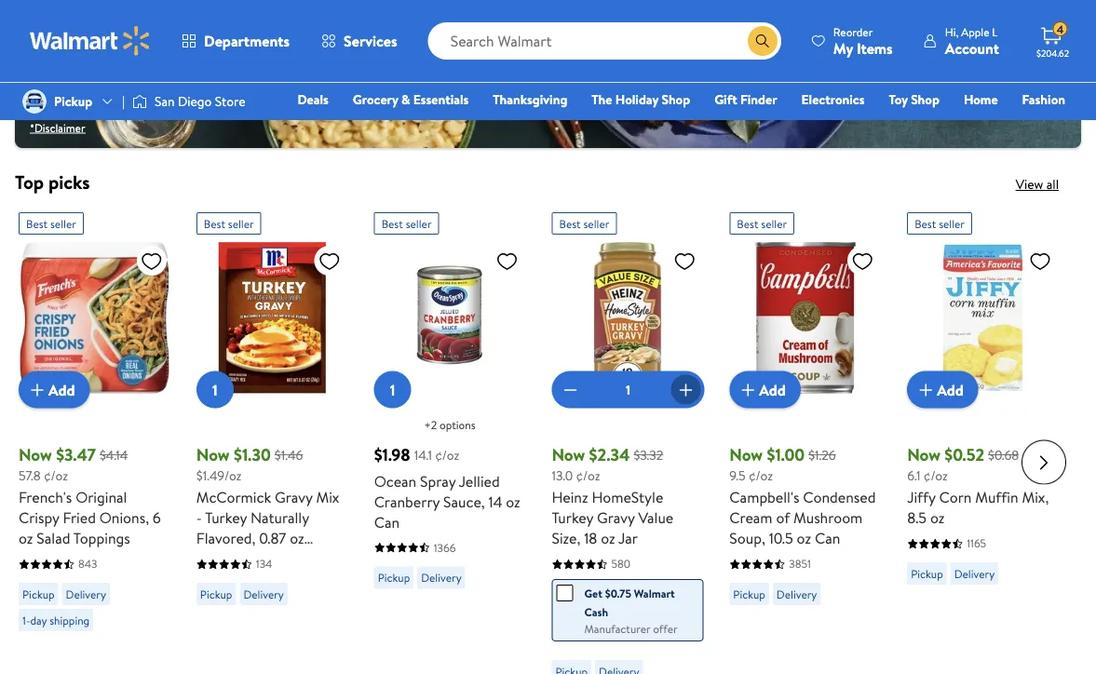 Task type: describe. For each thing, give the bounding box(es) containing it.
13.0
[[552, 466, 573, 484]]

14
[[489, 491, 502, 512]]

oz inside $1.98 14.1 ¢/oz ocean spray jellied cranberry sauce, 14 oz can
[[506, 491, 520, 512]]

4
[[1057, 21, 1064, 37]]

mccormick
[[196, 487, 271, 508]]

now $1.00 $1.26 9.5 ¢/oz campbell's condensed cream of mushroom soup, 10.5 oz can
[[730, 443, 876, 549]]

1 button for delivery
[[196, 371, 234, 409]]

pickup down soup,
[[733, 586, 766, 602]]

toy shop link
[[881, 89, 948, 109]]

walmart
[[634, 586, 675, 601]]

$3.47
[[56, 443, 96, 466]]

3 best seller from the left
[[382, 215, 432, 231]]

manufacturer offer
[[584, 621, 678, 637]]

product group containing now $2.34
[[552, 205, 705, 674]]

0.87
[[259, 528, 286, 549]]

1 shop from the left
[[662, 90, 690, 109]]

crispy
[[19, 508, 59, 528]]

10.5
[[769, 528, 793, 549]]

mix
[[316, 487, 339, 508]]

gift finder link
[[706, 89, 786, 109]]

gravy inside now $1.30 $1.46 $1.49/oz mccormick gravy mix - turkey naturally flavored, 0.87 oz gravies
[[275, 487, 313, 508]]

account
[[945, 38, 999, 58]]

reorder my items
[[833, 24, 893, 58]]

*disclaimer button
[[30, 119, 85, 135]]

now for $2.34
[[552, 443, 585, 466]]

¢/oz for $1.00
[[749, 466, 773, 484]]

3 seller from the left
[[406, 215, 432, 231]]

toppings
[[73, 528, 130, 549]]

pickup down cranberry
[[378, 570, 410, 586]]

departments button
[[166, 19, 306, 63]]

6 best from the left
[[915, 215, 936, 231]]

-
[[196, 508, 202, 528]]

3851
[[789, 556, 811, 572]]

pickup up *disclaimer button
[[54, 92, 92, 110]]

shipping
[[50, 613, 90, 628]]

$1.46
[[275, 446, 303, 464]]

3 add button from the left
[[907, 371, 979, 409]]

decrease quantity heinz homestyle turkey gravy value size, 18 oz jar, current quantity 1 image
[[559, 379, 582, 401]]

delivery for now $1.30
[[243, 586, 284, 602]]

$3.32
[[634, 446, 663, 464]]

french's original crispy fried onions, 6 oz salad toppings image
[[19, 242, 170, 394]]

now $2.34 $3.32 13.0 ¢/oz heinz homestyle turkey gravy value size, 18 oz jar
[[552, 443, 674, 549]]

offer
[[653, 621, 678, 637]]

best for now $3.47
[[26, 215, 48, 231]]

6 seller from the left
[[939, 215, 965, 231]]

pickup down 8.5
[[911, 566, 943, 582]]

best for now $1.30
[[204, 215, 225, 231]]

1366
[[434, 540, 456, 556]]

add button for $3.47
[[19, 371, 90, 409]]

my
[[833, 38, 853, 58]]

gravies
[[196, 549, 244, 569]]

reorder
[[833, 24, 873, 40]]

now $1.30 $1.46 $1.49/oz mccormick gravy mix - turkey naturally flavored, 0.87 oz gravies
[[196, 443, 339, 569]]

+2 options
[[424, 417, 476, 433]]

best for now $2.34
[[559, 215, 581, 231]]

options
[[440, 417, 476, 433]]

registry link
[[843, 115, 907, 136]]

now for $1.00
[[730, 443, 763, 466]]

heinz homestyle turkey gravy value size, 18 oz jar image
[[552, 242, 704, 394]]

Get $0.75 Walmart Cash checkbox
[[557, 585, 573, 602]]

thanksgiving link
[[485, 89, 576, 109]]

57.8
[[19, 466, 41, 484]]

now $0.52 $0.68 6.1 ¢/oz jiffy corn muffin mix, 8.5 oz
[[907, 443, 1049, 528]]

next slide for product carousel list image
[[1022, 440, 1066, 485]]

walmart+
[[1010, 116, 1066, 135]]

grocery
[[353, 90, 398, 109]]

1 button for 1366
[[374, 371, 411, 409]]

seller for now $2.34
[[584, 215, 609, 231]]

$0.75
[[605, 586, 631, 601]]

fashion
[[1022, 90, 1066, 109]]

get $0.75 walmart cash
[[584, 586, 675, 620]]

original
[[76, 487, 127, 508]]

oz inside now $0.52 $0.68 6.1 ¢/oz jiffy corn muffin mix, 8.5 oz
[[930, 508, 945, 528]]

get $0.75 walmart cash walmart plus, element
[[557, 584, 688, 621]]

day
[[30, 613, 47, 628]]

$0.68
[[988, 446, 1019, 464]]

top
[[15, 169, 44, 195]]

ocean
[[374, 471, 417, 491]]

manufacturer
[[584, 621, 650, 637]]

¢/oz for $0.52
[[924, 466, 948, 484]]

&
[[401, 90, 410, 109]]

search icon image
[[755, 34, 770, 48]]

can inside $1.98 14.1 ¢/oz ocean spray jellied cranberry sauce, 14 oz can
[[374, 512, 400, 532]]

increase quantity heinz homestyle turkey gravy value size, 18 oz jar, current quantity 1 image
[[675, 379, 697, 401]]

grocery & essentials link
[[344, 89, 477, 109]]

add to favorites list, french's original crispy fried onions, 6 oz salad toppings image
[[140, 249, 163, 273]]

Walmart Site-Wide search field
[[428, 22, 781, 60]]

pickup down gravies on the left
[[200, 586, 232, 602]]

$1.00
[[767, 443, 805, 466]]

1-
[[22, 613, 30, 628]]

services
[[344, 31, 397, 51]]

deals
[[297, 90, 329, 109]]

picks
[[48, 169, 90, 195]]

san
[[155, 92, 175, 110]]

seller for now $1.00
[[761, 215, 787, 231]]

$204.62
[[1037, 47, 1069, 59]]

soup,
[[730, 528, 765, 549]]

turkey inside now $1.30 $1.46 $1.49/oz mccormick gravy mix - turkey naturally flavored, 0.87 oz gravies
[[205, 508, 247, 528]]

now $3.47 $4.14 57.8 ¢/oz french's original crispy fried onions, 6 oz salad toppings
[[19, 443, 161, 549]]

gift finder
[[715, 90, 777, 109]]

all
[[1047, 175, 1059, 193]]

items
[[857, 38, 893, 58]]

now for $0.52
[[907, 443, 941, 466]]

1 for 1366
[[390, 379, 395, 400]]

apple
[[961, 24, 990, 40]]

jar
[[618, 528, 638, 549]]

sauce,
[[443, 491, 485, 512]]

salad
[[37, 528, 70, 549]]

3 best from the left
[[382, 215, 403, 231]]

electronics link
[[793, 89, 873, 109]]

gift
[[715, 90, 737, 109]]

san diego store
[[155, 92, 246, 110]]

fried
[[63, 508, 96, 528]]

now for $1.30
[[196, 443, 230, 466]]

home
[[964, 90, 998, 109]]

add to cart image for 1165
[[915, 379, 937, 401]]

+2
[[424, 417, 437, 433]]

cranberry
[[374, 491, 440, 512]]

best seller for now $3.47
[[26, 215, 76, 231]]



Task type: vqa. For each thing, say whether or not it's contained in the screenshot.
add to cart image corresponding to 1165
yes



Task type: locate. For each thing, give the bounding box(es) containing it.
1 right decrease quantity heinz homestyle turkey gravy value size, 18 oz jar, current quantity 1 image
[[626, 381, 631, 399]]

1 for delivery
[[212, 379, 218, 400]]

grocery & essentials
[[353, 90, 469, 109]]

add to favorites list, jiffy corn muffin mix, 8.5 oz image
[[1029, 249, 1052, 273]]

2 1 button from the left
[[374, 371, 411, 409]]

1 add button from the left
[[19, 371, 90, 409]]

1165
[[967, 536, 987, 552]]

gravy
[[275, 487, 313, 508], [597, 508, 635, 528]]

¢/oz inside now $3.47 $4.14 57.8 ¢/oz french's original crispy fried onions, 6 oz salad toppings
[[44, 466, 68, 484]]

2 best seller from the left
[[204, 215, 254, 231]]

1-day shipping
[[22, 613, 90, 628]]

add for $3.47
[[48, 379, 75, 400]]

add button up '$3.47' on the bottom left of the page
[[19, 371, 90, 409]]

2 horizontal spatial add button
[[907, 371, 979, 409]]

can inside now $1.00 $1.26 9.5 ¢/oz campbell's condensed cream of mushroom soup, 10.5 oz can
[[815, 528, 840, 549]]

add to favorites list, campbell's condensed cream of mushroom soup, 10.5 oz can image
[[851, 249, 874, 273]]

seller
[[50, 215, 76, 231], [228, 215, 254, 231], [406, 215, 432, 231], [584, 215, 609, 231], [761, 215, 787, 231], [939, 215, 965, 231]]

now left $1.30
[[196, 443, 230, 466]]

1 horizontal spatial 1 button
[[374, 371, 411, 409]]

can down the ocean
[[374, 512, 400, 532]]

|
[[122, 92, 125, 110]]

¢/oz up campbell's
[[749, 466, 773, 484]]

turkey inside now $2.34 $3.32 13.0 ¢/oz heinz homestyle turkey gravy value size, 18 oz jar
[[552, 508, 594, 528]]

add button
[[19, 371, 90, 409], [730, 371, 801, 409], [907, 371, 979, 409]]

oz right 18
[[601, 528, 615, 549]]

corn
[[939, 487, 972, 508]]

oz right 14
[[506, 491, 520, 512]]

1 horizontal spatial can
[[815, 528, 840, 549]]

best seller for now $2.34
[[559, 215, 609, 231]]

debit
[[954, 116, 986, 135]]

add button up "$0.52"
[[907, 371, 979, 409]]

add to cart image
[[737, 379, 759, 401]]

0 horizontal spatial gravy
[[275, 487, 313, 508]]

1 best from the left
[[26, 215, 48, 231]]

jellied
[[459, 471, 500, 491]]

1 horizontal spatial turkey
[[552, 508, 594, 528]]

1 turkey from the left
[[205, 508, 247, 528]]

value
[[638, 508, 674, 528]]

add to cart image for delivery
[[26, 379, 48, 401]]

get
[[584, 586, 602, 601]]

4 best from the left
[[559, 215, 581, 231]]

now inside now $1.00 $1.26 9.5 ¢/oz campbell's condensed cream of mushroom soup, 10.5 oz can
[[730, 443, 763, 466]]

services button
[[306, 19, 413, 63]]

5 now from the left
[[907, 443, 941, 466]]

oz inside now $3.47 $4.14 57.8 ¢/oz french's original crispy fried onions, 6 oz salad toppings
[[19, 528, 33, 549]]

now left $2.34
[[552, 443, 585, 466]]

mccormick gravy mix - turkey naturally flavored, 0.87 oz gravies image
[[196, 242, 348, 394]]

oz
[[506, 491, 520, 512], [930, 508, 945, 528], [19, 528, 33, 549], [290, 528, 304, 549], [601, 528, 615, 549], [797, 528, 811, 549]]

cream
[[730, 508, 773, 528]]

8.5
[[907, 508, 927, 528]]

holiday
[[616, 90, 659, 109]]

2 horizontal spatial add
[[937, 379, 964, 400]]

shop right holiday
[[662, 90, 690, 109]]

campbell's condensed cream of mushroom soup, 10.5 oz can image
[[730, 242, 881, 394]]

now inside now $2.34 $3.32 13.0 ¢/oz heinz homestyle turkey gravy value size, 18 oz jar
[[552, 443, 585, 466]]

1 up the $1.98
[[390, 379, 395, 400]]

$1.30
[[234, 443, 271, 466]]

flavored,
[[196, 528, 256, 549]]

jiffy corn muffin mix, 8.5 oz image
[[907, 242, 1059, 394]]

now for $3.47
[[19, 443, 52, 466]]

3 add from the left
[[937, 379, 964, 400]]

fashion registry
[[851, 90, 1066, 135]]

$0.52
[[945, 443, 985, 466]]

delivery down 134
[[243, 586, 284, 602]]

4 best seller from the left
[[559, 215, 609, 231]]

0 horizontal spatial shop
[[662, 90, 690, 109]]

2 add from the left
[[759, 379, 786, 400]]

¢/oz right "6.1"
[[924, 466, 948, 484]]

now inside now $0.52 $0.68 6.1 ¢/oz jiffy corn muffin mix, 8.5 oz
[[907, 443, 941, 466]]

add to favorites list, ocean spray jellied cranberry sauce, 14 oz can image
[[496, 249, 518, 273]]

view all link
[[1016, 175, 1059, 193]]

add button up $1.00
[[730, 371, 801, 409]]

1
[[212, 379, 218, 400], [390, 379, 395, 400], [626, 381, 631, 399]]

gravy left value
[[597, 508, 635, 528]]

one debit
[[923, 116, 986, 135]]

can down the condensed
[[815, 528, 840, 549]]

¢/oz right 14.1
[[435, 446, 460, 464]]

$1.98
[[374, 443, 410, 466]]

delivery down 3851
[[777, 586, 817, 602]]

muffin
[[975, 487, 1019, 508]]

product group
[[19, 205, 170, 674], [196, 205, 348, 674], [374, 205, 526, 674], [552, 205, 705, 674], [730, 205, 881, 674], [907, 205, 1059, 674]]

580
[[611, 556, 631, 572]]

add to cart image up "6.1"
[[915, 379, 937, 401]]

0 horizontal spatial 1
[[212, 379, 218, 400]]

5 product group from the left
[[730, 205, 881, 674]]

add to cart image
[[26, 379, 48, 401], [915, 379, 937, 401]]

add up '$3.47' on the bottom left of the page
[[48, 379, 75, 400]]

add to favorites list, mccormick gravy mix - turkey naturally flavored, 0.87 oz gravies image
[[318, 249, 341, 273]]

oz right 0.87
[[290, 528, 304, 549]]

6 product group from the left
[[907, 205, 1059, 674]]

0 horizontal spatial can
[[374, 512, 400, 532]]

jiffy
[[907, 487, 936, 508]]

Search search field
[[428, 22, 781, 60]]

2 shop from the left
[[911, 90, 940, 109]]

delivery for now $3.47
[[66, 586, 106, 602]]

now left "$0.52"
[[907, 443, 941, 466]]

1 now from the left
[[19, 443, 52, 466]]

delivery for now $1.00
[[777, 586, 817, 602]]

campbell's
[[730, 487, 800, 508]]

1 horizontal spatial shop
[[911, 90, 940, 109]]

view all
[[1016, 175, 1059, 193]]

now left $1.00
[[730, 443, 763, 466]]

walmart image
[[30, 26, 151, 56]]

deals link
[[289, 89, 337, 109]]

1 seller from the left
[[50, 215, 76, 231]]

 image
[[22, 89, 47, 114]]

¢/oz for $3.47
[[44, 466, 68, 484]]

2 now from the left
[[196, 443, 230, 466]]

product group containing now $1.30
[[196, 205, 348, 674]]

1 horizontal spatial add button
[[730, 371, 801, 409]]

2 add button from the left
[[730, 371, 801, 409]]

turkey right -
[[205, 508, 247, 528]]

1 horizontal spatial add
[[759, 379, 786, 400]]

oz right 10.5
[[797, 528, 811, 549]]

delivery
[[954, 566, 995, 582], [421, 570, 462, 586], [66, 586, 106, 602], [243, 586, 284, 602], [777, 586, 817, 602]]

one debit link
[[914, 115, 994, 136]]

¢/oz right 13.0
[[576, 466, 600, 484]]

turkey down 13.0
[[552, 508, 594, 528]]

gravy inside now $2.34 $3.32 13.0 ¢/oz heinz homestyle turkey gravy value size, 18 oz jar
[[597, 508, 635, 528]]

1 best seller from the left
[[26, 215, 76, 231]]

¢/oz inside now $1.00 $1.26 9.5 ¢/oz campbell's condensed cream of mushroom soup, 10.5 oz can
[[749, 466, 773, 484]]

naturally
[[250, 508, 309, 528]]

1 button up $1.49/oz
[[196, 371, 234, 409]]

oz inside now $1.30 $1.46 $1.49/oz mccormick gravy mix - turkey naturally flavored, 0.87 oz gravies
[[290, 528, 304, 549]]

add button for $1.00
[[730, 371, 801, 409]]

hi, apple l account
[[945, 24, 999, 58]]

now inside now $1.30 $1.46 $1.49/oz mccormick gravy mix - turkey naturally flavored, 0.87 oz gravies
[[196, 443, 230, 466]]

oz left salad
[[19, 528, 33, 549]]

product group containing now $0.52
[[907, 205, 1059, 674]]

the
[[592, 90, 612, 109]]

seller for now $1.30
[[228, 215, 254, 231]]

¢/oz inside now $0.52 $0.68 6.1 ¢/oz jiffy corn muffin mix, 8.5 oz
[[924, 466, 948, 484]]

5 best from the left
[[737, 215, 759, 231]]

0 horizontal spatial add
[[48, 379, 75, 400]]

3 product group from the left
[[374, 205, 526, 674]]

shop
[[662, 90, 690, 109], [911, 90, 940, 109]]

 image
[[132, 92, 147, 111]]

4 now from the left
[[730, 443, 763, 466]]

6 best seller from the left
[[915, 215, 965, 231]]

add for $1.00
[[759, 379, 786, 400]]

toy
[[889, 90, 908, 109]]

hi,
[[945, 24, 959, 40]]

add to favorites list, heinz homestyle turkey gravy value size, 18 oz jar image
[[674, 249, 696, 273]]

oz inside now $2.34 $3.32 13.0 ¢/oz heinz homestyle turkey gravy value size, 18 oz jar
[[601, 528, 615, 549]]

5 best seller from the left
[[737, 215, 787, 231]]

registry
[[851, 116, 899, 135]]

pickup
[[54, 92, 92, 110], [911, 566, 943, 582], [378, 570, 410, 586], [22, 586, 55, 602], [200, 586, 232, 602], [733, 586, 766, 602]]

french's
[[19, 487, 72, 508]]

oz inside now $1.00 $1.26 9.5 ¢/oz campbell's condensed cream of mushroom soup, 10.5 oz can
[[797, 528, 811, 549]]

delivery down 1165
[[954, 566, 995, 582]]

thanksgiving
[[493, 90, 568, 109]]

2 add to cart image from the left
[[915, 379, 937, 401]]

heinz
[[552, 487, 588, 508]]

¢/oz inside now $2.34 $3.32 13.0 ¢/oz heinz homestyle turkey gravy value size, 18 oz jar
[[576, 466, 600, 484]]

condensed
[[803, 487, 876, 508]]

$4.14
[[100, 446, 128, 464]]

0 horizontal spatial 1 button
[[196, 371, 234, 409]]

¢/oz for $2.34
[[576, 466, 600, 484]]

product group containing now $1.00
[[730, 205, 881, 674]]

1 1 button from the left
[[196, 371, 234, 409]]

1 horizontal spatial 1
[[390, 379, 395, 400]]

pickup up day
[[22, 586, 55, 602]]

4 product group from the left
[[552, 205, 705, 674]]

$1.49/oz
[[196, 466, 242, 484]]

2 product group from the left
[[196, 205, 348, 674]]

ocean spray jellied cranberry sauce, 14 oz can image
[[374, 242, 526, 394]]

2 turkey from the left
[[552, 508, 594, 528]]

2 seller from the left
[[228, 215, 254, 231]]

product group containing $1.98
[[374, 205, 526, 674]]

mix,
[[1022, 487, 1049, 508]]

4 seller from the left
[[584, 215, 609, 231]]

¢/oz up french's
[[44, 466, 68, 484]]

gravy left mix
[[275, 487, 313, 508]]

shop right toy
[[911, 90, 940, 109]]

now left '$3.47' on the bottom left of the page
[[19, 443, 52, 466]]

product group containing now $3.47
[[19, 205, 170, 674]]

18
[[584, 528, 597, 549]]

best seller for now $1.30
[[204, 215, 254, 231]]

view
[[1016, 175, 1044, 193]]

1 add to cart image from the left
[[26, 379, 48, 401]]

top picks
[[15, 169, 90, 195]]

add up "$0.52"
[[937, 379, 964, 400]]

onions,
[[99, 508, 149, 528]]

$2.34
[[589, 443, 630, 466]]

*disclaimer
[[30, 119, 85, 135]]

walmart+ link
[[1002, 115, 1074, 136]]

add to cart image up the 57.8 at the left of the page
[[26, 379, 48, 401]]

5 seller from the left
[[761, 215, 787, 231]]

1 up $1.49/oz
[[212, 379, 218, 400]]

delivery down 1366
[[421, 570, 462, 586]]

0 horizontal spatial add button
[[19, 371, 90, 409]]

home link
[[956, 89, 1007, 109]]

1 horizontal spatial gravy
[[597, 508, 635, 528]]

now
[[19, 443, 52, 466], [196, 443, 230, 466], [552, 443, 585, 466], [730, 443, 763, 466], [907, 443, 941, 466]]

oz right 8.5
[[930, 508, 945, 528]]

delivery down 843
[[66, 586, 106, 602]]

3 now from the left
[[552, 443, 585, 466]]

best for now $1.00
[[737, 215, 759, 231]]

now inside now $3.47 $4.14 57.8 ¢/oz french's original crispy fried onions, 6 oz salad toppings
[[19, 443, 52, 466]]

$1.98 14.1 ¢/oz ocean spray jellied cranberry sauce, 14 oz can
[[374, 443, 520, 532]]

toy shop
[[889, 90, 940, 109]]

1 button up the $1.98
[[374, 371, 411, 409]]

¢/oz inside $1.98 14.1 ¢/oz ocean spray jellied cranberry sauce, 14 oz can
[[435, 446, 460, 464]]

6.1
[[907, 466, 921, 484]]

1 product group from the left
[[19, 205, 170, 674]]

spray
[[420, 471, 456, 491]]

0 horizontal spatial turkey
[[205, 508, 247, 528]]

0 horizontal spatial add to cart image
[[26, 379, 48, 401]]

1 horizontal spatial add to cart image
[[915, 379, 937, 401]]

the holiday shop
[[592, 90, 690, 109]]

2 best from the left
[[204, 215, 225, 231]]

seller for now $3.47
[[50, 215, 76, 231]]

2 horizontal spatial 1
[[626, 381, 631, 399]]

add up $1.00
[[759, 379, 786, 400]]

l
[[992, 24, 998, 40]]

best seller for now $1.00
[[737, 215, 787, 231]]

1 add from the left
[[48, 379, 75, 400]]

14.1
[[414, 446, 432, 464]]



